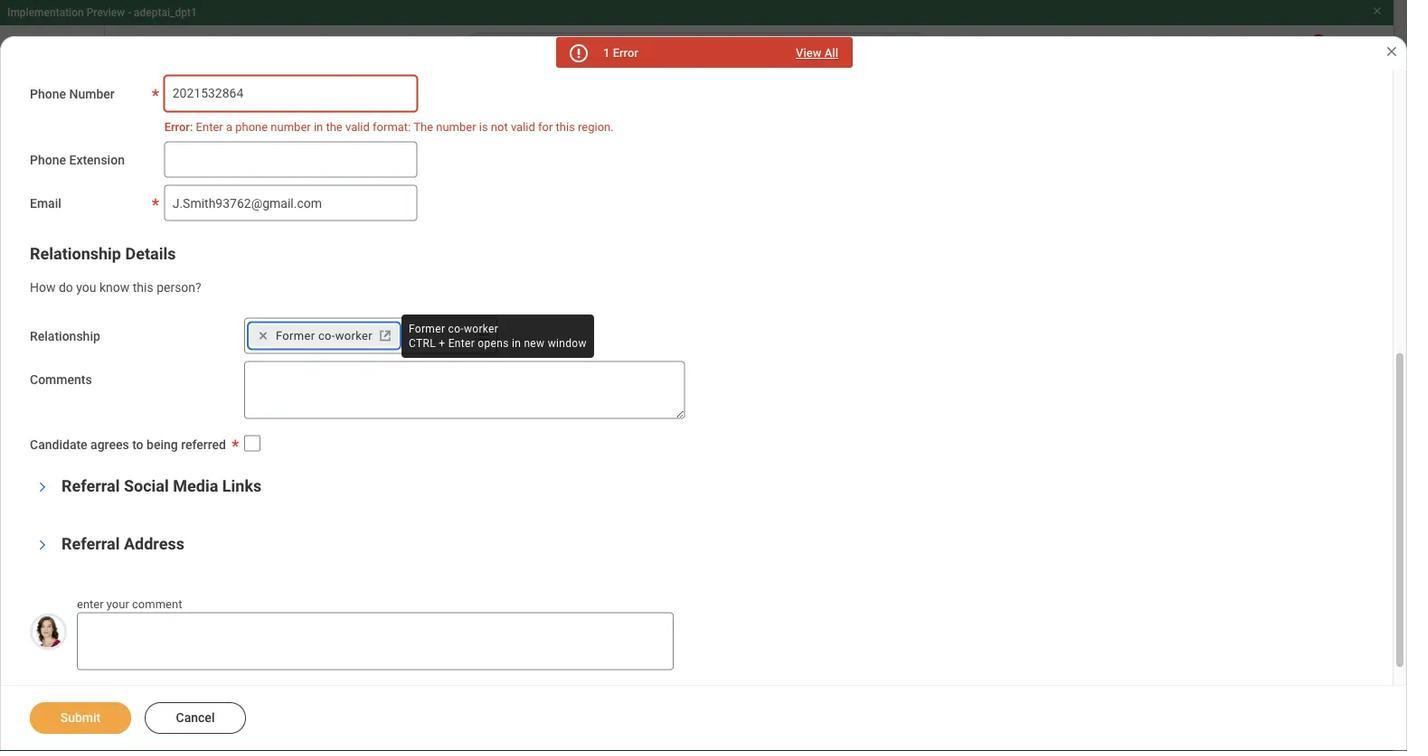 Task type: locate. For each thing, give the bounding box(es) containing it.
view
[[796, 46, 822, 60], [36, 99, 84, 125]]

Phone Extension text field
[[164, 142, 418, 178]]

1
[[604, 46, 610, 60]]

2 relationship from the top
[[30, 329, 100, 344]]

1 vertical spatial skills.
[[690, 616, 722, 631]]

0 horizontal spatial valid
[[346, 120, 370, 134]]

co- for former co-worker
[[318, 330, 335, 343]]

the down phone number text field
[[326, 120, 343, 134]]

worker
[[464, 323, 499, 336], [335, 330, 373, 343]]

to right excited
[[147, 439, 158, 454]]

2 horizontal spatial -
[[458, 104, 462, 121]]

0 vertical spatial skills.
[[648, 599, 680, 614]]

job
[[89, 99, 126, 125], [392, 372, 414, 387], [959, 682, 981, 697]]

-
[[128, 6, 131, 19], [458, 104, 462, 121], [303, 322, 310, 343]]

staff hr representative - southern & central europe
[[301, 104, 634, 121], [102, 322, 529, 343]]

europe for staff hr representative - southern & central europe link
[[589, 104, 634, 121]]

& right 'not'
[[527, 104, 536, 121]]

a left top-
[[745, 599, 751, 614]]

view up phone extension
[[36, 99, 84, 125]]

error:
[[164, 120, 193, 134]]

1 horizontal spatial representative
[[359, 104, 454, 121]]

think
[[297, 488, 325, 503]]

1 horizontal spatial europe
[[589, 104, 634, 121]]

your inside staff hr representative - southern & central europe group
[[193, 439, 218, 454]]

open down talented at the left
[[173, 488, 201, 503]]

should
[[363, 599, 401, 614], [168, 616, 205, 631]]

view inside dialog
[[796, 46, 822, 60]]

0 horizontal spatial new
[[524, 338, 545, 350]]

your
[[193, 439, 218, 454], [107, 599, 129, 612]]

co- for former co-worker ctrl + enter opens in new window
[[448, 323, 464, 336]]

0 vertical spatial europe
[[589, 104, 634, 121]]

1 horizontal spatial number
[[436, 120, 476, 134]]

2 vertical spatial job
[[959, 682, 981, 697]]

1 vertical spatial staff
[[102, 322, 142, 343]]

staff for staff hr representative - southern & central europe button
[[102, 322, 142, 343]]

job left alert
[[392, 372, 414, 387]]

representative for staff hr representative - southern & central europe button
[[176, 322, 298, 343]]

1 vertical spatial job
[[392, 372, 414, 387]]

Phone Number text field
[[164, 76, 418, 112]]

0 horizontal spatial view
[[36, 99, 84, 125]]

0 vertical spatial have
[[404, 599, 431, 614]]

referral address
[[62, 536, 185, 555]]

central inside group
[[409, 322, 468, 343]]

enter right error:
[[196, 120, 223, 134]]

co- inside former co-worker ctrl + enter opens in new window
[[448, 323, 464, 336]]

skills.
[[648, 599, 680, 614], [690, 616, 722, 631]]

1 vertical spatial referral
[[62, 536, 120, 555]]

central
[[540, 104, 585, 121], [409, 322, 468, 343]]

resentative
[[102, 599, 853, 631]]

southern inside staff hr representative - southern & central europe group
[[314, 322, 388, 343]]

europe inside group
[[472, 322, 529, 343]]

is left 'not'
[[479, 120, 488, 134]]

and up making,
[[564, 599, 585, 614]]

europe down 1
[[589, 104, 634, 121]]

implementation preview -   adeptai_dpt1 banner
[[0, 0, 1394, 83]]

0 vertical spatial relationship
[[30, 245, 121, 264]]

you inside the relationship details group
[[76, 281, 96, 296]]

former right x small icon
[[276, 330, 315, 343]]

strive
[[425, 471, 456, 486]]

preview
[[87, 6, 125, 19]]

posting
[[131, 99, 206, 125]]

1 vertical spatial in
[[512, 338, 521, 350]]

europe right "+"
[[472, 322, 529, 343]]

Email text field
[[164, 186, 418, 222]]

an
[[217, 599, 231, 614]]

in right opens
[[512, 338, 521, 350]]

you inside to be successful as an hr representative, you should have excellent interpersonal and teamwork skills. ultimately, a top-notch hr rep resentative should have strong written and verbal communication, decision-making, and problem-solving skills.
[[340, 599, 360, 614]]

&
[[527, 104, 536, 121], [393, 322, 405, 343]]

1 horizontal spatial worker
[[464, 323, 499, 336]]

media
[[173, 478, 218, 497]]

your right enter
[[107, 599, 129, 612]]

for
[[538, 120, 553, 134], [516, 488, 532, 503]]

1 vertical spatial grow
[[625, 471, 653, 486]]

notifications large image
[[1248, 45, 1266, 63]]

the down whenever
[[328, 488, 346, 503]]

written
[[278, 616, 316, 631]]

former
[[409, 323, 445, 336], [276, 330, 315, 343]]

- for staff hr representative - southern & central europe link
[[458, 104, 462, 121]]

former for former co-worker ctrl + enter opens in new window
[[409, 323, 445, 336]]

0 horizontal spatial -
[[128, 6, 131, 19]]

hr left format:
[[336, 104, 355, 121]]

1 referral from the top
[[62, 478, 120, 497]]

grow up talented at the left
[[161, 439, 190, 454]]

implementation
[[7, 6, 84, 19]]

notch
[[776, 599, 808, 614]]

1 vertical spatial &
[[393, 322, 405, 343]]

1 phone from the top
[[30, 87, 66, 102]]

candidate
[[30, 438, 87, 453]]

1 horizontal spatial former
[[409, 323, 445, 336]]

job left family
[[959, 682, 981, 697]]

- right x small icon
[[303, 322, 310, 343]]

0 vertical spatial new
[[524, 338, 545, 350]]

0 vertical spatial for
[[538, 120, 553, 134]]

view job posting details
[[36, 99, 279, 125]]

new
[[524, 338, 545, 350], [834, 471, 857, 486]]

our right "value"
[[156, 471, 174, 486]]

0 vertical spatial is
[[479, 120, 488, 134]]

southern for staff hr representative - southern & central europe button
[[314, 322, 388, 343]]

representative inside group
[[176, 322, 298, 343]]

view for view job posting details
[[36, 99, 84, 125]]

talent
[[102, 488, 134, 503]]

0 horizontal spatial &
[[393, 322, 405, 343]]

1 vertical spatial the
[[328, 488, 346, 503]]

- inside "banner"
[[128, 6, 131, 19]]

1 horizontal spatial central
[[540, 104, 585, 121]]

phone
[[30, 87, 66, 102], [30, 153, 66, 168]]

& inside group
[[393, 322, 405, 343]]

and inside we value our talented employees, and whenever possible strive to help one of our associates grow professionally before recruiting new talent to our open positions. if you think the open position you see is right for you, we encourage you to apply!
[[293, 471, 314, 486]]

talented
[[178, 471, 223, 486]]

1 horizontal spatial a
[[745, 599, 751, 614]]

the
[[326, 120, 343, 134], [328, 488, 346, 503]]

should down successful
[[168, 616, 205, 631]]

1 vertical spatial phone
[[30, 153, 66, 168]]

relationship for relationship
[[30, 329, 100, 344]]

1 vertical spatial staff hr representative - southern & central europe
[[102, 322, 529, 343]]

of
[[524, 471, 536, 486]]

former co-worker ctrl + enter opens in new window tooltip
[[398, 311, 598, 362]]

1 vertical spatial new
[[834, 471, 857, 486]]

- inside group
[[303, 322, 310, 343]]

0 vertical spatial details
[[212, 99, 279, 125]]

1 horizontal spatial enter
[[448, 338, 475, 350]]

0 vertical spatial phone
[[30, 87, 66, 102]]

0 vertical spatial your
[[193, 439, 218, 454]]

phone up email
[[30, 153, 66, 168]]

for inside we value our talented employees, and whenever possible strive to help one of our associates grow professionally before recruiting new talent to our open positions. if you think the open position you see is right for you, we encourage you to apply!
[[516, 488, 532, 503]]

co- left 'ext link' image
[[318, 330, 335, 343]]

a left phone
[[226, 120, 233, 134]]

staff inside group
[[102, 322, 142, 343]]

for right 'not'
[[538, 120, 553, 134]]

1 vertical spatial representative
[[176, 322, 298, 343]]

relationship up do
[[30, 245, 121, 264]]

how do you know this person?
[[30, 281, 202, 296]]

phone for phone number
[[30, 87, 66, 102]]

1 error
[[604, 46, 639, 60]]

former inside former co-worker ctrl + enter opens in new window
[[409, 323, 445, 336]]

co-
[[448, 323, 464, 336], [318, 330, 335, 343]]

1 horizontal spatial southern
[[465, 104, 524, 121]]

skills. up "solving"
[[648, 599, 680, 614]]

referral
[[62, 478, 120, 497], [62, 536, 120, 555]]

former co-worker, press delete to clear value, ctrl + enter opens in new window. option
[[251, 326, 398, 347]]

grow
[[161, 439, 190, 454], [625, 471, 653, 486]]

implementation preview -   adeptai_dpt1
[[7, 6, 197, 19]]

you up verbal
[[340, 599, 360, 614]]

2 phone from the top
[[30, 153, 66, 168]]

1 number from the left
[[271, 120, 311, 134]]

1 vertical spatial enter
[[448, 338, 475, 350]]

0 vertical spatial central
[[540, 104, 585, 121]]

central for staff hr representative - southern & central europe button
[[409, 322, 468, 343]]

ultimately,
[[683, 599, 741, 614]]

view for view all
[[796, 46, 822, 60]]

worker inside former co-worker ctrl + enter opens in new window
[[464, 323, 499, 336]]

dialog
[[0, 0, 1408, 752]]

0 vertical spatial view
[[796, 46, 822, 60]]

comments
[[30, 373, 92, 388]]

hr right an
[[234, 599, 251, 614]]

0 horizontal spatial staff
[[102, 322, 142, 343]]

job for posting
[[89, 99, 126, 125]]

central for staff hr representative - southern & central europe link
[[540, 104, 585, 121]]

0 horizontal spatial job
[[89, 99, 126, 125]]

referral down agrees
[[62, 478, 120, 497]]

submit button
[[30, 703, 131, 735]]

for down of
[[516, 488, 532, 503]]

1 horizontal spatial should
[[363, 599, 401, 614]]

central left prompts 'image'
[[409, 322, 468, 343]]

0 vertical spatial staff
[[301, 104, 332, 121]]

this right know
[[133, 281, 154, 296]]

1 vertical spatial details
[[125, 245, 176, 264]]

- right preview on the left of page
[[128, 6, 131, 19]]

0 horizontal spatial europe
[[472, 322, 529, 343]]

staff
[[301, 104, 332, 121], [102, 322, 142, 343]]

- right the
[[458, 104, 462, 121]]

is
[[479, 120, 488, 134], [475, 488, 484, 503]]

staff up phone extension 'text field'
[[301, 104, 332, 121]]

1 vertical spatial southern
[[314, 322, 388, 343]]

being
[[147, 438, 178, 453]]

relationship inside group
[[30, 245, 121, 264]]

opens
[[478, 338, 509, 350]]

new right recruiting
[[834, 471, 857, 486]]

have up communication,
[[404, 599, 431, 614]]

1 horizontal spatial details
[[212, 99, 279, 125]]

details up the person?
[[125, 245, 176, 264]]

a
[[226, 120, 233, 134], [745, 599, 751, 614]]

to
[[132, 438, 143, 453], [147, 439, 158, 454], [459, 471, 470, 486], [137, 488, 149, 503], [666, 488, 677, 503]]

you right encourage
[[643, 488, 663, 503]]

is down help
[[475, 488, 484, 503]]

grow up encourage
[[625, 471, 653, 486]]

view inside view job posting details main content
[[36, 99, 84, 125]]

0 horizontal spatial southern
[[314, 322, 388, 343]]

valid right 'not'
[[511, 120, 536, 134]]

our up you, at the bottom left of the page
[[539, 471, 557, 486]]

to left being
[[132, 438, 143, 453]]

open
[[173, 488, 201, 503], [349, 488, 377, 503]]

should up verbal
[[363, 599, 401, 614]]

1 horizontal spatial open
[[349, 488, 377, 503]]

new left window
[[524, 338, 545, 350]]

0 vertical spatial staff hr representative - southern & central europe
[[301, 104, 634, 121]]

worker inside former co-worker element
[[335, 330, 373, 343]]

staff hr representative - southern & central europe group
[[102, 318, 864, 632]]

southern for staff hr representative - southern & central europe link
[[465, 104, 524, 121]]

problem-
[[597, 616, 647, 631]]

worker for former co-worker
[[335, 330, 373, 343]]

1 vertical spatial for
[[516, 488, 532, 503]]

0 horizontal spatial representative
[[176, 322, 298, 343]]

valid left format:
[[346, 120, 370, 134]]

relationship
[[30, 245, 121, 264], [30, 329, 100, 344]]

1 horizontal spatial valid
[[511, 120, 536, 134]]

you right do
[[76, 281, 96, 296]]

staff for staff hr representative - southern & central europe link
[[301, 104, 332, 121]]

relationship up comments
[[30, 329, 100, 344]]

1 vertical spatial is
[[475, 488, 484, 503]]

phone for phone extension
[[30, 153, 66, 168]]

0 horizontal spatial former
[[276, 330, 315, 343]]

1 vertical spatial relationship
[[30, 329, 100, 344]]

number down phone number text field
[[271, 120, 311, 134]]

this left region.
[[556, 120, 575, 134]]

prompts image
[[471, 325, 493, 347]]

co- left prompts 'image'
[[448, 323, 464, 336]]

hr left 'rep'
[[812, 599, 828, 614]]

2 vertical spatial -
[[303, 322, 310, 343]]

0 vertical spatial representative
[[359, 104, 454, 121]]

representative for staff hr representative - southern & central europe link
[[359, 104, 454, 121]]

1 horizontal spatial in
[[512, 338, 521, 350]]

0 horizontal spatial skills.
[[648, 599, 680, 614]]

encourage
[[580, 488, 640, 503]]

& left ctrl at the top left of page
[[393, 322, 405, 343]]

and up think
[[293, 471, 314, 486]]

possible
[[374, 471, 422, 486]]

0 vertical spatial referral
[[62, 478, 120, 497]]

skills. down ultimately,
[[690, 616, 722, 631]]

have down an
[[209, 616, 235, 631]]

relationship details group
[[30, 244, 688, 297]]

enter
[[196, 120, 223, 134], [448, 338, 475, 350]]

ctrl
[[409, 338, 436, 350]]

email
[[30, 197, 61, 211]]

staff down how do you know this person? on the left top of the page
[[102, 322, 142, 343]]

1 horizontal spatial grow
[[625, 471, 653, 486]]

former co-worker
[[276, 330, 373, 343]]

1 vertical spatial -
[[458, 104, 462, 121]]

- for staff hr representative - southern & central europe button
[[303, 322, 310, 343]]

staff hr representative - southern & central europe inside group
[[102, 322, 529, 343]]

2 referral from the top
[[62, 536, 120, 555]]

2 horizontal spatial job
[[959, 682, 981, 697]]

0 horizontal spatial in
[[314, 120, 323, 134]]

0 horizontal spatial worker
[[335, 330, 373, 343]]

enter right "+"
[[448, 338, 475, 350]]

1 vertical spatial central
[[409, 322, 468, 343]]

position
[[380, 488, 425, 503]]

0 vertical spatial &
[[527, 104, 536, 121]]

enter
[[77, 599, 104, 612]]

hr down the person?
[[147, 322, 171, 343]]

1 vertical spatial view
[[36, 99, 84, 125]]

0 vertical spatial -
[[128, 6, 131, 19]]

0 horizontal spatial grow
[[161, 439, 190, 454]]

employees,
[[227, 471, 290, 486]]

co- inside option
[[318, 330, 335, 343]]

is inside we value our talented employees, and whenever possible strive to help one of our associates grow professionally before recruiting new talent to our open positions. if you think the open position you see is right for you, we encourage you to apply!
[[475, 488, 484, 503]]

worker left 'ext link' image
[[335, 330, 373, 343]]

0 vertical spatial southern
[[465, 104, 524, 121]]

1 vertical spatial your
[[107, 599, 129, 612]]

former for former co-worker
[[276, 330, 315, 343]]

1 horizontal spatial staff
[[301, 104, 332, 121]]

0 horizontal spatial central
[[409, 322, 468, 343]]

1 vertical spatial should
[[168, 616, 205, 631]]

adeptai_dpt1
[[134, 6, 197, 19]]

recruiting
[[777, 471, 831, 486]]

how
[[30, 281, 56, 296]]

1 horizontal spatial &
[[527, 104, 536, 121]]

0 horizontal spatial enter
[[196, 120, 223, 134]]

referral social media links
[[62, 478, 262, 497]]

2 open from the left
[[349, 488, 377, 503]]

and
[[293, 471, 314, 486], [564, 599, 585, 614], [320, 616, 341, 631], [573, 616, 594, 631]]

in down phone number text field
[[314, 120, 323, 134]]

worker up opens
[[464, 323, 499, 336]]

1 horizontal spatial your
[[193, 439, 218, 454]]

details up phone extension 'text field'
[[212, 99, 279, 125]]

0 horizontal spatial open
[[173, 488, 201, 503]]

0 horizontal spatial details
[[125, 245, 176, 264]]

referral right chevron down icon
[[62, 536, 120, 555]]

job up extension
[[89, 99, 126, 125]]

0 horizontal spatial have
[[209, 616, 235, 631]]

to down "value"
[[137, 488, 149, 503]]

job inside button
[[392, 372, 414, 387]]

central down exclamation icon
[[540, 104, 585, 121]]

phone left number
[[30, 87, 66, 102]]

hr
[[336, 104, 355, 121], [147, 322, 171, 343], [234, 599, 251, 614], [812, 599, 828, 614]]

open down whenever
[[349, 488, 377, 503]]

former inside option
[[276, 330, 315, 343]]

your up talented at the left
[[193, 439, 218, 454]]

referral for referral social media links
[[62, 478, 120, 497]]

southern
[[465, 104, 524, 121], [314, 322, 388, 343]]

former up ctrl at the top left of page
[[409, 323, 445, 336]]

in inside former co-worker ctrl + enter opens in new window
[[512, 338, 521, 350]]

making,
[[526, 616, 570, 631]]

1 horizontal spatial job
[[392, 372, 414, 387]]

referral for referral address
[[62, 536, 120, 555]]

the
[[414, 120, 433, 134]]

in
[[314, 120, 323, 134], [512, 338, 521, 350]]

phone extension
[[30, 153, 125, 168]]

number right the
[[436, 120, 476, 134]]

1 vertical spatial a
[[745, 599, 751, 614]]

1 vertical spatial europe
[[472, 322, 529, 343]]

view left all
[[796, 46, 822, 60]]

0 horizontal spatial should
[[168, 616, 205, 631]]

1 horizontal spatial view
[[796, 46, 822, 60]]

1 horizontal spatial new
[[834, 471, 857, 486]]

1 relationship from the top
[[30, 245, 121, 264]]

decision-
[[475, 616, 526, 631]]

0 horizontal spatial a
[[226, 120, 233, 134]]



Task type: describe. For each thing, give the bounding box(es) containing it.
dialog containing relationship details
[[0, 0, 1408, 752]]

right
[[488, 488, 513, 503]]

to
[[102, 599, 116, 614]]

0 horizontal spatial your
[[107, 599, 129, 612]]

enter inside former co-worker ctrl + enter opens in new window
[[448, 338, 475, 350]]

do
[[59, 281, 73, 296]]

create job alert
[[352, 372, 444, 387]]

the inside we value our talented employees, and whenever possible strive to help one of our associates grow professionally before recruiting new talent to our open positions. if you think the open position you see is right for you, we encourage you to apply!
[[328, 488, 346, 503]]

chevron down image
[[36, 535, 49, 557]]

create job alert button
[[323, 361, 473, 398]]

referral social media links button
[[62, 478, 262, 497]]

& for staff hr representative - southern & central europe link
[[527, 104, 536, 121]]

career?
[[221, 439, 264, 454]]

referred
[[181, 438, 226, 453]]

to left apply!
[[666, 488, 677, 503]]

alert
[[417, 372, 444, 387]]

create
[[352, 372, 389, 387]]

rep
[[831, 599, 853, 614]]

1 horizontal spatial for
[[538, 120, 553, 134]]

top-
[[755, 599, 776, 614]]

before
[[738, 471, 774, 486]]

0 vertical spatial in
[[314, 120, 323, 134]]

profile logan mcneil element
[[1333, 34, 1384, 74]]

referral address button
[[62, 536, 185, 555]]

professionally
[[656, 471, 735, 486]]

1 horizontal spatial skills.
[[690, 616, 722, 631]]

former co-worker ctrl + enter opens in new window
[[409, 323, 587, 350]]

value
[[123, 471, 153, 486]]

teamwork
[[589, 599, 645, 614]]

representative,
[[254, 599, 337, 614]]

if
[[263, 488, 271, 503]]

you down strive
[[428, 488, 449, 503]]

0 vertical spatial enter
[[196, 120, 223, 134]]

strong
[[238, 616, 274, 631]]

not
[[491, 120, 508, 134]]

and left verbal
[[320, 616, 341, 631]]

close refer a candidate from internal career image
[[1385, 44, 1400, 59]]

know
[[100, 281, 130, 296]]

+
[[439, 338, 446, 350]]

ext link image
[[376, 328, 395, 346]]

to be successful as an hr representative, you should have excellent interpersonal and teamwork skills. ultimately, a top-notch hr rep resentative should have strong written and verbal communication, decision-making, and problem-solving skills.
[[102, 599, 853, 631]]

new inside former co-worker ctrl + enter opens in new window
[[524, 338, 545, 350]]

staff hr representative - southern & central europe link
[[301, 104, 634, 121]]

we value our talented employees, and whenever possible strive to help one of our associates grow professionally before recruiting new talent to our open positions. if you think the open position you see is right for you, we encourage you to apply!
[[102, 471, 860, 503]]

format:
[[373, 120, 411, 134]]

1 open from the left
[[173, 488, 201, 503]]

and right making,
[[573, 616, 594, 631]]

see
[[452, 488, 472, 503]]

worker for former co-worker ctrl + enter opens in new window
[[464, 323, 499, 336]]

staff hr representative - southern & central europe for staff hr representative - southern & central europe link
[[301, 104, 634, 121]]

as
[[201, 599, 214, 614]]

error: enter a phone number in the valid format: the number is not valid for this region.
[[164, 120, 614, 134]]

0 vertical spatial the
[[326, 120, 343, 134]]

employee's photo (logan mcneil) image
[[30, 614, 67, 651]]

relationship details
[[30, 245, 176, 264]]

phone
[[235, 120, 268, 134]]

number
[[69, 87, 115, 102]]

0 vertical spatial should
[[363, 599, 401, 614]]

exclamation image
[[572, 47, 585, 61]]

our down "value"
[[152, 488, 170, 503]]

& for staff hr representative - southern & central europe button
[[393, 322, 405, 343]]

relationship for relationship details
[[30, 245, 121, 264]]

we
[[561, 488, 577, 503]]

1 vertical spatial have
[[209, 616, 235, 631]]

associates
[[561, 471, 622, 486]]

cancel button
[[145, 703, 246, 735]]

family
[[984, 682, 1021, 697]]

region.
[[578, 120, 614, 134]]

be
[[120, 599, 133, 614]]

extension
[[69, 153, 125, 168]]

error
[[613, 46, 639, 60]]

you right if
[[274, 488, 294, 503]]

address
[[124, 536, 185, 555]]

close environment banner image
[[1373, 5, 1384, 16]]

this inside the relationship details group
[[133, 281, 154, 296]]

you,
[[535, 488, 558, 503]]

details inside view job posting details main content
[[212, 99, 279, 125]]

2 number from the left
[[436, 120, 476, 134]]

job for alert
[[392, 372, 414, 387]]

relationship details button
[[30, 245, 176, 264]]

one
[[500, 471, 521, 486]]

Comments text field
[[244, 362, 685, 420]]

x small image
[[254, 328, 272, 346]]

view all
[[796, 46, 839, 60]]

2 valid from the left
[[511, 120, 536, 134]]

0 vertical spatial grow
[[161, 439, 190, 454]]

cancel
[[176, 711, 215, 726]]

staff hr representative - southern & central europe button
[[102, 322, 529, 343]]

candidate agrees to being referred
[[30, 438, 226, 453]]

person?
[[157, 281, 202, 296]]

job family
[[959, 682, 1021, 697]]

former co-worker element
[[276, 328, 373, 345]]

solving
[[647, 616, 687, 631]]

a inside to be successful as an hr representative, you should have excellent interpersonal and teamwork skills. ultimately, a top-notch hr rep resentative should have strong written and verbal communication, decision-making, and problem-solving skills.
[[745, 599, 751, 614]]

to up see
[[459, 471, 470, 486]]

whenever
[[317, 471, 371, 486]]

1 valid from the left
[[346, 120, 370, 134]]

positions.
[[204, 488, 260, 503]]

apply!
[[680, 488, 714, 503]]

new inside we value our talented employees, and whenever possible strive to help one of our associates grow professionally before recruiting new talent to our open positions. if you think the open position you see is right for you, we encourage you to apply!
[[834, 471, 857, 486]]

comment
[[132, 599, 182, 612]]

communication,
[[381, 616, 472, 631]]

details inside the relationship details group
[[125, 245, 176, 264]]

verbal
[[344, 616, 378, 631]]

all
[[825, 46, 839, 60]]

1 horizontal spatial this
[[556, 120, 575, 134]]

we
[[102, 471, 120, 486]]

grow inside we value our talented employees, and whenever possible strive to help one of our associates grow professionally before recruiting new talent to our open positions. if you think the open position you see is right for you, we encourage you to apply!
[[625, 471, 653, 486]]

interpersonal
[[487, 599, 561, 614]]

view job posting details main content
[[0, 83, 1394, 752]]

europe for staff hr representative - southern & central europe button
[[472, 322, 529, 343]]

1 horizontal spatial have
[[404, 599, 431, 614]]

enter your comment text field
[[77, 614, 674, 672]]

phone number
[[30, 87, 115, 102]]

staff hr representative - southern & central europe for staff hr representative - southern & central europe button
[[102, 322, 529, 343]]

chevron down image
[[36, 477, 49, 499]]

links
[[222, 478, 262, 497]]

successful
[[137, 599, 198, 614]]



Task type: vqa. For each thing, say whether or not it's contained in the screenshot.
Tue, Dec 13, 2022
no



